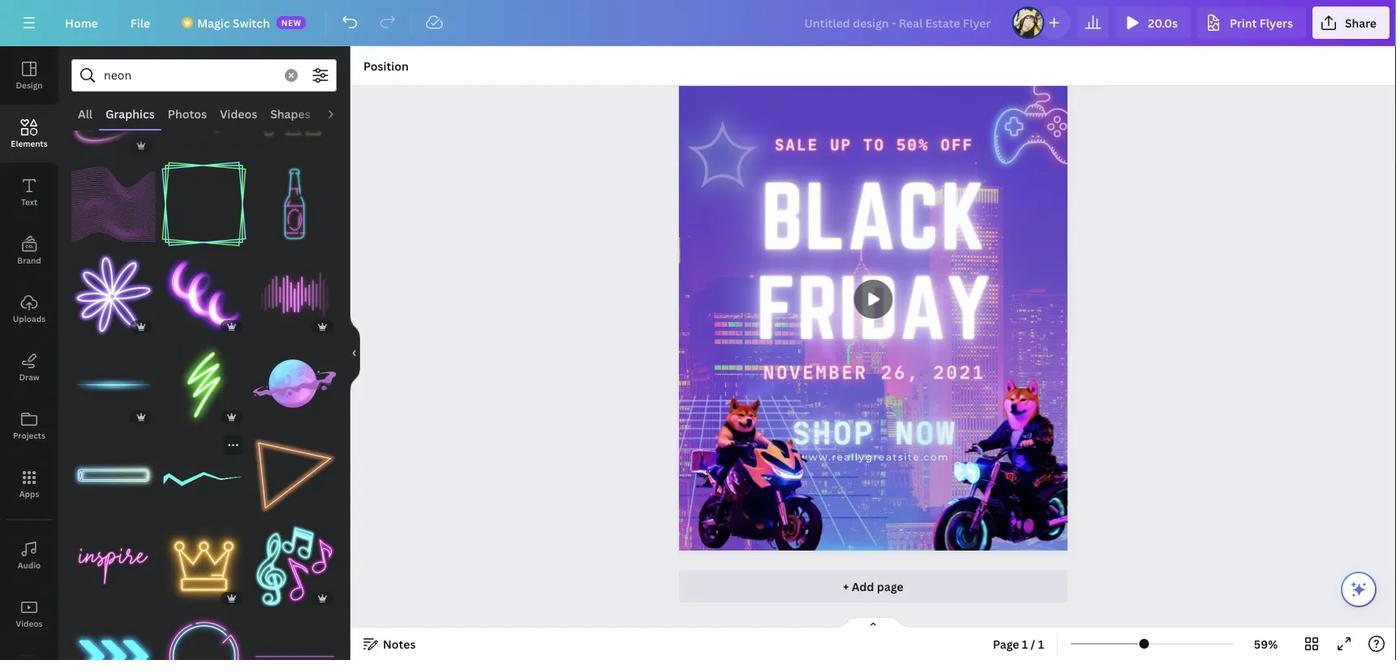 Task type: vqa. For each thing, say whether or not it's contained in the screenshot.
Blue Neon Arrow Decoration image at the left bottom
yes



Task type: describe. For each thing, give the bounding box(es) containing it.
purple wavy line with 3d dents neon tech pattern image
[[71, 162, 156, 246]]

shapes
[[270, 106, 311, 121]]

magic media image
[[0, 644, 58, 661]]

graphics button
[[99, 98, 161, 129]]

+ add page button
[[679, 571, 1068, 603]]

green neon scribble image
[[162, 343, 246, 427]]

www.reallygreatsite.com
[[799, 451, 950, 463]]

uploads button
[[0, 280, 58, 338]]

photos button
[[161, 98, 213, 129]]

shapes button
[[264, 98, 317, 129]]

file button
[[117, 6, 163, 39]]

neon musical notes image
[[253, 525, 337, 609]]

share
[[1346, 15, 1377, 30]]

Search elements search field
[[104, 60, 275, 91]]

1 vertical spatial audio button
[[0, 527, 58, 585]]

black
[[762, 166, 987, 266]]

sale up to 50% off
[[775, 136, 974, 154]]

sale
[[775, 136, 819, 154]]

neon yellow simple crown icon image
[[162, 525, 246, 609]]

basic neon arrow image
[[162, 71, 246, 156]]

canva assistant image
[[1350, 580, 1369, 600]]

side panel tab list
[[0, 46, 58, 661]]

off
[[941, 136, 974, 154]]

hide image
[[350, 314, 360, 392]]

/
[[1031, 637, 1036, 652]]

projects button
[[0, 397, 58, 455]]

now
[[895, 414, 957, 452]]

1 1 from the left
[[1022, 637, 1028, 652]]

apps
[[19, 489, 39, 500]]

elements button
[[0, 105, 58, 163]]

marco neón cuadrado image
[[162, 162, 246, 246]]

uploads
[[13, 313, 46, 324]]

59%
[[1255, 637, 1278, 652]]

audio inside the side panel 'tab list'
[[18, 560, 41, 571]]

neon music wave image
[[253, 253, 337, 337]]

brand button
[[0, 222, 58, 280]]

switch
[[233, 15, 270, 30]]

november
[[764, 361, 868, 384]]

draw button
[[0, 338, 58, 397]]

purple neon flower image
[[71, 253, 156, 337]]

print flyers
[[1230, 15, 1294, 30]]

new
[[281, 17, 302, 28]]

shop now
[[792, 414, 957, 452]]

projects
[[13, 430, 45, 441]]

up
[[830, 136, 852, 154]]

print
[[1230, 15, 1257, 30]]



Task type: locate. For each thing, give the bounding box(es) containing it.
1
[[1022, 637, 1028, 652], [1039, 637, 1045, 652]]

2021
[[934, 361, 986, 384]]

position
[[364, 58, 409, 73]]

0 vertical spatial audio
[[324, 106, 356, 121]]

1 vertical spatial videos
[[16, 618, 43, 629]]

+
[[843, 579, 849, 595]]

file
[[130, 15, 150, 30]]

shop
[[792, 414, 875, 452]]

neon light triangle image
[[253, 434, 337, 518]]

1 left the /
[[1022, 637, 1028, 652]]

magic
[[197, 15, 230, 30]]

1 horizontal spatial 1
[[1039, 637, 1045, 652]]

design
[[16, 80, 43, 90]]

text
[[21, 196, 37, 207]]

20.0s button
[[1116, 6, 1191, 39]]

1 horizontal spatial videos button
[[213, 98, 264, 129]]

59% button
[[1240, 631, 1293, 657]]

audio button
[[317, 98, 363, 129], [0, 527, 58, 585]]

videos up the magic media image
[[16, 618, 43, 629]]

videos right "photos"
[[220, 106, 257, 121]]

brand
[[17, 255, 41, 266]]

notes
[[383, 637, 416, 652]]

videos
[[220, 106, 257, 121], [16, 618, 43, 629]]

20.0s
[[1149, 15, 1178, 30]]

neon line image
[[253, 615, 337, 661]]

audio button right shapes
[[317, 98, 363, 129]]

videos inside the side panel 'tab list'
[[16, 618, 43, 629]]

0 horizontal spatial videos button
[[0, 585, 58, 644]]

share button
[[1313, 6, 1390, 39]]

november 26, 2021
[[764, 361, 986, 384]]

blue neon arrow decoration image
[[71, 615, 156, 661]]

page
[[877, 579, 904, 595]]

1 horizontal spatial videos
[[220, 106, 257, 121]]

text button
[[0, 163, 58, 222]]

page 1 / 1
[[993, 637, 1045, 652]]

futuristic neon frame image
[[162, 615, 246, 661]]

1 vertical spatial videos button
[[0, 585, 58, 644]]

motivational quotes neon word image
[[71, 525, 156, 609]]

notes button
[[357, 631, 422, 657]]

neon line design image
[[71, 434, 156, 518]]

audio
[[324, 106, 356, 121], [18, 560, 41, 571]]

2 1 from the left
[[1039, 637, 1045, 652]]

photos
[[168, 106, 207, 121]]

colorful spotlight image
[[679, 92, 1014, 618], [847, 99, 1182, 625]]

1 horizontal spatial audio button
[[317, 98, 363, 129]]

print flyers button
[[1198, 6, 1307, 39]]

+ add page
[[843, 579, 904, 595]]

0 horizontal spatial audio
[[18, 560, 41, 571]]

audio button down apps
[[0, 527, 58, 585]]

apps button
[[0, 455, 58, 514]]

main menu bar
[[0, 0, 1397, 46]]

videos button
[[213, 98, 264, 129], [0, 585, 58, 644]]

draw
[[19, 372, 39, 383]]

audio right shapes button
[[324, 106, 356, 121]]

0 horizontal spatial videos
[[16, 618, 43, 629]]

graphics
[[106, 106, 155, 121]]

neon typeform emotes vip image
[[253, 71, 337, 156]]

home
[[65, 15, 98, 30]]

26,
[[881, 361, 921, 384]]

to
[[864, 136, 886, 154]]

0 horizontal spatial 1
[[1022, 637, 1028, 652]]

glowing blue neon line image
[[71, 343, 156, 427]]

all button
[[71, 98, 99, 129]]

purple neon decoration image
[[162, 253, 246, 337]]

0 vertical spatial videos button
[[213, 98, 264, 129]]

all
[[78, 106, 93, 121]]

position button
[[357, 53, 415, 79]]

page
[[993, 637, 1020, 652]]

show pages image
[[835, 617, 913, 630]]

flyers
[[1260, 15, 1294, 30]]

Design title text field
[[792, 6, 1006, 39]]

vibrant gradient space elements blue purple wavy planet image
[[253, 343, 337, 427]]

50%
[[897, 136, 930, 154]]

pink neon ufo icon image
[[71, 71, 156, 156]]

0 horizontal spatial audio button
[[0, 527, 58, 585]]

home link
[[52, 6, 111, 39]]

add
[[852, 579, 875, 595]]

group
[[71, 71, 156, 156], [162, 71, 246, 156], [253, 71, 337, 156], [71, 152, 156, 246], [162, 152, 246, 246], [253, 162, 337, 246], [71, 243, 156, 337], [162, 243, 246, 337], [253, 253, 337, 337], [71, 334, 156, 427], [162, 334, 246, 427], [253, 334, 337, 427], [71, 424, 156, 518], [162, 425, 246, 518], [253, 434, 337, 518], [162, 515, 246, 609], [253, 515, 337, 609], [71, 525, 156, 609], [162, 605, 246, 661], [253, 605, 337, 661], [71, 615, 156, 661]]

1 right the /
[[1039, 637, 1045, 652]]

elements
[[11, 138, 48, 149]]

1 vertical spatial audio
[[18, 560, 41, 571]]

friday
[[757, 261, 992, 355]]

magic switch
[[197, 15, 270, 30]]

1 horizontal spatial audio
[[324, 106, 356, 121]]

audio down apps
[[18, 560, 41, 571]]

0 vertical spatial audio button
[[317, 98, 363, 129]]

bottle food neon illustration image
[[253, 162, 337, 246]]

design button
[[0, 46, 58, 105]]

0 vertical spatial videos
[[220, 106, 257, 121]]



